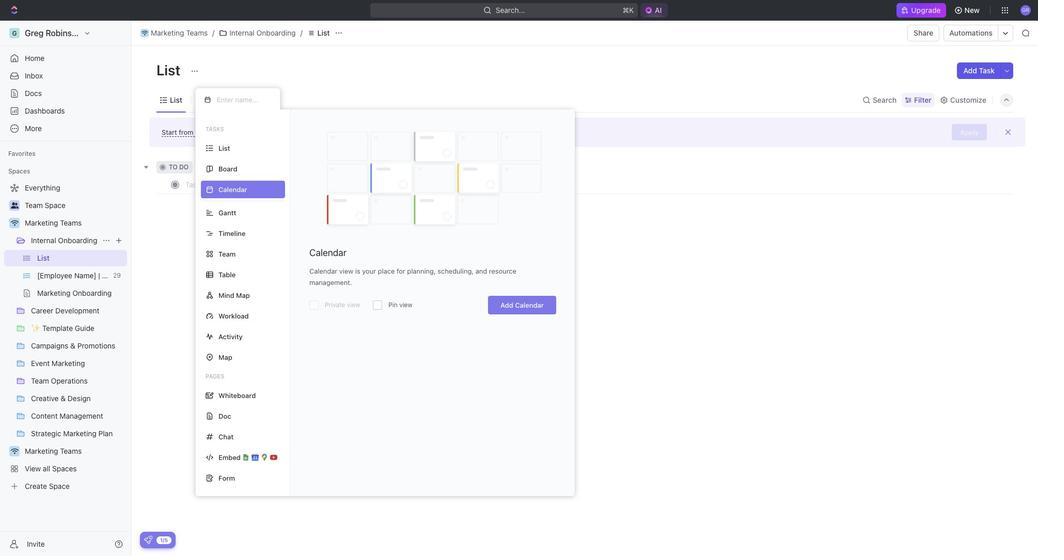 Task type: locate. For each thing, give the bounding box(es) containing it.
onboarding inside sidebar navigation
[[58, 236, 97, 245]]

whiteboard
[[218, 391, 256, 400]]

pin
[[389, 301, 398, 309]]

1 vertical spatial marketing
[[25, 218, 58, 227]]

1 horizontal spatial wifi image
[[141, 30, 148, 36]]

1 horizontal spatial internal onboarding
[[229, 28, 296, 37]]

onboarding checklist button image
[[144, 536, 152, 544]]

search button
[[859, 93, 900, 107]]

internal
[[229, 28, 255, 37], [31, 236, 56, 245]]

0 vertical spatial add
[[964, 66, 977, 75]]

/
[[212, 28, 215, 37], [300, 28, 302, 37]]

1 horizontal spatial add
[[964, 66, 977, 75]]

pages
[[206, 373, 224, 380]]

tasks
[[206, 126, 224, 132]]

1 horizontal spatial /
[[300, 28, 302, 37]]

1 horizontal spatial internal
[[229, 28, 255, 37]]

internal inside sidebar navigation
[[31, 236, 56, 245]]

sidebar navigation
[[0, 21, 132, 556]]

0 vertical spatial internal onboarding link
[[217, 27, 298, 39]]

home
[[25, 54, 45, 62]]

task
[[979, 66, 995, 75]]

view left is
[[339, 267, 353, 275]]

1 horizontal spatial map
[[236, 291, 250, 299]]

list
[[317, 28, 330, 37], [157, 61, 183, 79], [170, 95, 182, 104], [218, 144, 230, 152]]

mind
[[218, 291, 234, 299]]

1 vertical spatial marketing teams
[[25, 218, 82, 227]]

add
[[964, 66, 977, 75], [501, 301, 513, 309]]

new button
[[950, 2, 986, 19]]

tree
[[4, 180, 127, 495]]

marketing teams inside sidebar navigation
[[25, 218, 82, 227]]

invite
[[27, 540, 45, 548]]

1 vertical spatial list link
[[168, 93, 182, 107]]

is
[[355, 267, 360, 275]]

0 horizontal spatial wifi image
[[11, 220, 18, 226]]

list link
[[305, 27, 332, 39], [168, 93, 182, 107]]

onboarding checklist button element
[[144, 536, 152, 544]]

internal onboarding link
[[217, 27, 298, 39], [31, 232, 98, 249]]

0 horizontal spatial internal onboarding
[[31, 236, 97, 245]]

marketing inside sidebar navigation
[[25, 218, 58, 227]]

1 vertical spatial internal
[[31, 236, 56, 245]]

0 horizontal spatial marketing teams
[[25, 218, 82, 227]]

0 horizontal spatial list link
[[168, 93, 182, 107]]

0 vertical spatial calendar
[[309, 247, 347, 258]]

1 horizontal spatial marketing
[[151, 28, 184, 37]]

0 horizontal spatial internal
[[31, 236, 56, 245]]

1 vertical spatial calendar
[[309, 267, 337, 275]]

1 vertical spatial internal onboarding
[[31, 236, 97, 245]]

0 horizontal spatial add
[[501, 301, 513, 309]]

⌘k
[[623, 6, 634, 14]]

0 horizontal spatial internal onboarding link
[[31, 232, 98, 249]]

add for add calendar
[[501, 301, 513, 309]]

map
[[236, 291, 250, 299], [218, 353, 232, 361]]

onboarding
[[256, 28, 296, 37], [58, 236, 97, 245]]

add inside add task button
[[964, 66, 977, 75]]

add task
[[964, 66, 995, 75]]

0 horizontal spatial onboarding
[[58, 236, 97, 245]]

team
[[218, 250, 236, 258]]

0 vertical spatial internal
[[229, 28, 255, 37]]

upgrade link
[[897, 3, 946, 18]]

view for calendar
[[339, 267, 353, 275]]

0 horizontal spatial /
[[212, 28, 215, 37]]

embed
[[218, 453, 241, 462]]

map down the activity
[[218, 353, 232, 361]]

marketing teams link
[[138, 27, 210, 39], [25, 215, 125, 231]]

internal onboarding
[[229, 28, 296, 37], [31, 236, 97, 245]]

1 / from the left
[[212, 28, 215, 37]]

customize button
[[937, 93, 990, 107]]

add down the resource
[[501, 301, 513, 309]]

doc
[[218, 412, 231, 420]]

map right mind
[[236, 291, 250, 299]]

1 horizontal spatial onboarding
[[256, 28, 296, 37]]

docs
[[25, 89, 42, 98]]

0 horizontal spatial marketing teams link
[[25, 215, 125, 231]]

calendar for calendar view is your place for planning, scheduling, and resource management.
[[309, 267, 337, 275]]

add for add task
[[964, 66, 977, 75]]

private
[[325, 301, 345, 309]]

view right pin
[[399, 301, 413, 309]]

calendar
[[309, 247, 347, 258], [309, 267, 337, 275], [515, 301, 544, 309]]

tree containing marketing teams
[[4, 180, 127, 495]]

share button
[[908, 25, 940, 41]]

view
[[339, 267, 353, 275], [347, 301, 360, 309], [399, 301, 413, 309]]

home link
[[4, 50, 127, 67]]

mind map
[[218, 291, 250, 299]]

0 vertical spatial map
[[236, 291, 250, 299]]

0 vertical spatial list link
[[305, 27, 332, 39]]

view for private view
[[399, 301, 413, 309]]

1 vertical spatial teams
[[60, 218, 82, 227]]

1 vertical spatial internal onboarding link
[[31, 232, 98, 249]]

wifi image
[[141, 30, 148, 36], [11, 220, 18, 226]]

1 vertical spatial add
[[501, 301, 513, 309]]

1 horizontal spatial marketing teams
[[151, 28, 208, 37]]

start from scratch link
[[162, 128, 219, 137]]

management.
[[309, 278, 352, 287]]

marketing teams
[[151, 28, 208, 37], [25, 218, 82, 227]]

to do
[[169, 163, 189, 171]]

board
[[218, 165, 237, 173]]

or
[[220, 128, 227, 136]]

0 horizontal spatial marketing
[[25, 218, 58, 227]]

1 vertical spatial wifi image
[[11, 220, 18, 226]]

resource
[[489, 267, 516, 275]]

marketing
[[151, 28, 184, 37], [25, 218, 58, 227]]

1 horizontal spatial teams
[[186, 28, 208, 37]]

0 vertical spatial marketing
[[151, 28, 184, 37]]

0 vertical spatial marketing teams
[[151, 28, 208, 37]]

0 horizontal spatial map
[[218, 353, 232, 361]]

1 horizontal spatial marketing teams link
[[138, 27, 210, 39]]

1 vertical spatial onboarding
[[58, 236, 97, 245]]

0 vertical spatial onboarding
[[256, 28, 296, 37]]

favorites
[[8, 150, 36, 158]]

for
[[397, 267, 405, 275]]

search
[[873, 95, 897, 104]]

wifi image inside sidebar navigation
[[11, 220, 18, 226]]

teams
[[186, 28, 208, 37], [60, 218, 82, 227]]

0 horizontal spatial teams
[[60, 218, 82, 227]]

Task Name text field
[[185, 176, 487, 193]]

add left task in the right top of the page
[[964, 66, 977, 75]]

favorites button
[[4, 148, 40, 160]]

1 horizontal spatial internal onboarding link
[[217, 27, 298, 39]]

teams inside sidebar navigation
[[60, 218, 82, 227]]

upgrade
[[911, 6, 941, 14]]

private view
[[325, 301, 360, 309]]

view inside calendar view is your place for planning, scheduling, and resource management.
[[339, 267, 353, 275]]

calendar inside calendar view is your place for planning, scheduling, and resource management.
[[309, 267, 337, 275]]

start
[[162, 128, 177, 136]]



Task type: describe. For each thing, give the bounding box(es) containing it.
1 horizontal spatial list link
[[305, 27, 332, 39]]

view button
[[195, 93, 229, 107]]

your
[[362, 267, 376, 275]]

add calendar
[[501, 301, 544, 309]]

place
[[378, 267, 395, 275]]

and
[[476, 267, 487, 275]]

inherit:
[[229, 128, 250, 136]]

internal onboarding inside sidebar navigation
[[31, 236, 97, 245]]

automations
[[950, 28, 993, 37]]

tree inside sidebar navigation
[[4, 180, 127, 495]]

0 vertical spatial wifi image
[[141, 30, 148, 36]]

1/5
[[160, 537, 168, 543]]

search...
[[495, 6, 525, 14]]

0 vertical spatial teams
[[186, 28, 208, 37]]

scratch
[[195, 128, 219, 136]]

view
[[209, 95, 225, 104]]

calendar view is your place for planning, scheduling, and resource management.
[[309, 267, 516, 287]]

automations button
[[944, 25, 998, 41]]

new
[[965, 6, 980, 14]]

customize
[[950, 95, 987, 104]]

spaces
[[8, 167, 30, 175]]

calendar for calendar
[[309, 247, 347, 258]]

activity
[[218, 332, 243, 341]]

dashboards link
[[4, 103, 127, 119]]

2 / from the left
[[300, 28, 302, 37]]

timeline
[[218, 229, 246, 237]]

start from scratch or inherit:
[[162, 128, 250, 136]]

add task button
[[957, 62, 1001, 79]]

table
[[218, 270, 236, 279]]

share
[[914, 28, 934, 37]]

inbox
[[25, 71, 43, 80]]

workload
[[218, 312, 249, 320]]

planning,
[[407, 267, 436, 275]]

inbox link
[[4, 68, 127, 84]]

gantt
[[218, 208, 236, 217]]

to
[[169, 163, 178, 171]]

0 vertical spatial internal onboarding
[[229, 28, 296, 37]]

from
[[179, 128, 193, 136]]

0 vertical spatial marketing teams link
[[138, 27, 210, 39]]

pin view
[[389, 301, 413, 309]]

form
[[218, 474, 235, 482]]

1 vertical spatial marketing teams link
[[25, 215, 125, 231]]

Enter name... field
[[216, 95, 272, 104]]

view button
[[195, 88, 229, 112]]

do
[[179, 163, 189, 171]]

2 vertical spatial calendar
[[515, 301, 544, 309]]

scheduling,
[[438, 267, 474, 275]]

docs link
[[4, 85, 127, 102]]

dashboards
[[25, 106, 65, 115]]

view right private
[[347, 301, 360, 309]]

1 vertical spatial map
[[218, 353, 232, 361]]

chat
[[218, 433, 234, 441]]



Task type: vqa. For each thing, say whether or not it's contained in the screenshot.
second cell from the left
no



